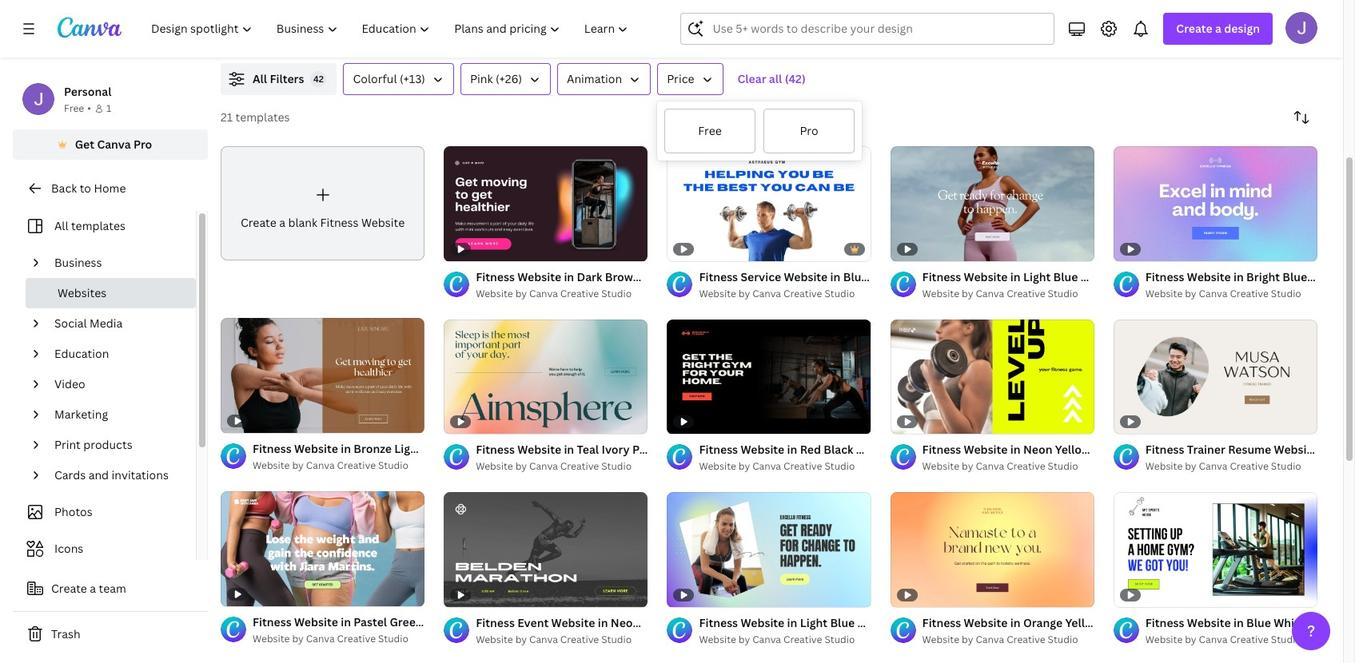 Task type: locate. For each thing, give the bounding box(es) containing it.
1 horizontal spatial white
[[1103, 615, 1135, 630]]

in inside fitness website in red black dynamic neons style website by canva creative studio
[[787, 442, 797, 457]]

jacob simon image
[[1286, 12, 1318, 44]]

create
[[1176, 21, 1213, 36], [241, 215, 276, 230], [51, 581, 87, 596]]

in inside 'fitness website in bright blue bright pu website by canva creative studio'
[[1234, 269, 1244, 284]]

0 horizontal spatial templates
[[71, 218, 125, 233]]

a left blank
[[279, 215, 285, 230]]

0 vertical spatial a
[[1215, 21, 1222, 36]]

create down icons
[[51, 581, 87, 596]]

1 horizontal spatial bright
[[1310, 269, 1343, 284]]

pink right pastel
[[668, 442, 692, 457]]

gradients inside fitness website in teal ivory pastel pink gradients style website by canva creative studio
[[694, 442, 748, 457]]

style inside fitness service website in blue and white colorful blocks style website by canva creative studio
[[1014, 269, 1042, 284]]

free inside button
[[698, 123, 722, 138]]

in inside fitness website in teal ivory pastel pink gradients style website by canva creative studio
[[564, 442, 574, 457]]

2 blue from the left
[[1283, 269, 1307, 284]]

create a team button
[[13, 573, 208, 605]]

0 horizontal spatial blue
[[843, 269, 868, 284]]

all left filters
[[253, 71, 267, 86]]

trash
[[51, 627, 80, 642]]

create inside dropdown button
[[1176, 21, 1213, 36]]

back
[[51, 181, 77, 196]]

free for free •
[[64, 102, 84, 115]]

free
[[64, 102, 84, 115], [698, 123, 722, 138]]

by inside fitness service website in blue and white colorful blocks style website by canva creative studio
[[739, 287, 750, 300]]

animation
[[567, 71, 622, 86]]

1 horizontal spatial pro
[[800, 123, 818, 138]]

(+13)
[[400, 71, 425, 86]]

2 horizontal spatial a
[[1215, 21, 1222, 36]]

all for all filters
[[253, 71, 267, 86]]

create for create a design
[[1176, 21, 1213, 36]]

1 horizontal spatial blue
[[1283, 269, 1307, 284]]

website
[[361, 215, 405, 230], [517, 269, 561, 284], [784, 269, 828, 284], [1187, 269, 1231, 284], [476, 287, 513, 300], [699, 287, 736, 300], [922, 287, 959, 300], [1145, 287, 1183, 300], [517, 442, 561, 457], [741, 442, 784, 457], [253, 459, 290, 472], [476, 460, 513, 473], [699, 460, 736, 473], [922, 460, 959, 473], [1145, 460, 1183, 473], [964, 615, 1008, 630], [253, 632, 290, 646], [476, 633, 513, 646], [699, 633, 736, 646], [922, 633, 959, 646], [1145, 633, 1183, 646]]

dynamic
[[856, 442, 904, 457]]

free down price button
[[698, 123, 722, 138]]

cards
[[54, 468, 86, 483]]

1 vertical spatial a
[[279, 215, 285, 230]]

1 horizontal spatial free
[[698, 123, 722, 138]]

fitness inside fitness service website in blue and white colorful blocks style website by canva creative studio
[[699, 269, 738, 284]]

by
[[515, 287, 527, 300], [739, 287, 750, 300], [962, 287, 973, 300], [1185, 287, 1197, 300], [292, 459, 304, 472], [515, 460, 527, 473], [739, 460, 750, 473], [962, 460, 973, 473], [1185, 460, 1197, 473], [292, 632, 304, 646], [515, 633, 527, 646], [739, 633, 750, 646], [962, 633, 973, 646], [1185, 633, 1197, 646]]

1 vertical spatial all
[[54, 218, 68, 233]]

2 vertical spatial a
[[90, 581, 96, 596]]

fitness website in orange yellow white gradients style website by canva creative studio
[[922, 615, 1222, 646]]

fitness
[[320, 215, 359, 230], [476, 269, 515, 284], [699, 269, 738, 284], [1145, 269, 1184, 284], [476, 442, 515, 457], [699, 442, 738, 457], [922, 615, 961, 630]]

templates down back to home
[[71, 218, 125, 233]]

pro down (42) at the right of the page
[[800, 123, 818, 138]]

fitness inside "fitness website in orange yellow white gradients style website by canva creative studio"
[[922, 615, 961, 630]]

1 vertical spatial free
[[698, 123, 722, 138]]

a left "design"
[[1215, 21, 1222, 36]]

canva inside 'fitness website in bright blue bright pu website by canva creative studio'
[[1199, 287, 1228, 300]]

1 vertical spatial templates
[[71, 218, 125, 233]]

gradients inside fitness website in dark brown neon pink gradients style website by canva creative studio
[[701, 269, 754, 284]]

style inside "fitness website in orange yellow white gradients style website by canva creative studio"
[[1194, 615, 1222, 630]]

blocks
[[975, 269, 1011, 284]]

2 vertical spatial gradients
[[1138, 615, 1191, 630]]

1 horizontal spatial create
[[241, 215, 276, 230]]

creative inside fitness website in dark brown neon pink gradients style website by canva creative studio
[[560, 287, 599, 300]]

in inside "fitness website in orange yellow white gradients style website by canva creative studio"
[[1010, 615, 1021, 630]]

colorful left (+13)
[[353, 71, 397, 86]]

blue inside 'fitness website in bright blue bright pu website by canva creative studio'
[[1283, 269, 1307, 284]]

bright
[[1246, 269, 1280, 284], [1310, 269, 1343, 284]]

Search search field
[[713, 14, 1044, 44]]

fitness inside fitness website in red black dynamic neons style website by canva creative studio
[[699, 442, 738, 457]]

1 vertical spatial gradients
[[694, 442, 748, 457]]

icons link
[[22, 534, 186, 564]]

pink inside fitness website in dark brown neon pink gradients style website by canva creative studio
[[675, 269, 698, 284]]

2 bright from the left
[[1310, 269, 1343, 284]]

1
[[106, 102, 111, 115]]

blue inside fitness service website in blue and white colorful blocks style website by canva creative studio
[[843, 269, 868, 284]]

clear all (42)
[[738, 71, 806, 86]]

42 filter options selected element
[[311, 71, 327, 87]]

style
[[757, 269, 785, 284], [1014, 269, 1042, 284], [750, 442, 778, 457], [944, 442, 972, 457], [1194, 615, 1222, 630]]

pink right neon
[[675, 269, 698, 284]]

1 vertical spatial pink
[[675, 269, 698, 284]]

team
[[99, 581, 126, 596]]

in for fitness website in orange yellow white gradients style
[[1010, 615, 1021, 630]]

canva inside button
[[97, 137, 131, 152]]

colorful
[[353, 71, 397, 86], [928, 269, 973, 284]]

fitness website in orange yellow white gradients style link
[[922, 614, 1222, 632]]

filters
[[270, 71, 304, 86]]

create left blank
[[241, 215, 276, 230]]

colorful left blocks
[[928, 269, 973, 284]]

0 vertical spatial white
[[894, 269, 925, 284]]

1 blue from the left
[[843, 269, 868, 284]]

pink left (+26)
[[470, 71, 493, 86]]

fitness for fitness website in orange yellow white gradients style
[[922, 615, 961, 630]]

website by canva creative studio
[[922, 287, 1078, 300], [253, 459, 409, 472], [922, 460, 1078, 473], [1145, 460, 1301, 473], [253, 632, 409, 646], [476, 633, 632, 646], [699, 633, 855, 646], [1145, 633, 1301, 646]]

fitness website in red black dynamic neons style link
[[699, 441, 972, 459]]

pink inside fitness website in teal ivory pastel pink gradients style website by canva creative studio
[[668, 442, 692, 457]]

1 vertical spatial and
[[88, 468, 109, 483]]

a inside dropdown button
[[1215, 21, 1222, 36]]

0 horizontal spatial a
[[90, 581, 96, 596]]

1 bright from the left
[[1246, 269, 1280, 284]]

create a blank fitness website
[[241, 215, 405, 230]]

print products
[[54, 437, 132, 452]]

21 templates
[[221, 110, 290, 125]]

free left •
[[64, 102, 84, 115]]

a for team
[[90, 581, 96, 596]]

1 horizontal spatial a
[[279, 215, 285, 230]]

by inside 'fitness website in bright blue bright pu website by canva creative studio'
[[1185, 287, 1197, 300]]

website by canva creative studio link
[[476, 286, 648, 302], [699, 286, 871, 302], [922, 286, 1094, 302], [1145, 286, 1318, 302], [253, 458, 425, 474], [476, 459, 648, 475], [699, 459, 871, 475], [922, 459, 1094, 475], [1145, 459, 1318, 475], [253, 631, 425, 647], [476, 632, 648, 648], [699, 632, 871, 648], [922, 632, 1094, 648], [1145, 632, 1318, 648]]

get canva pro
[[75, 137, 152, 152]]

fitness for fitness website in bright blue bright pu
[[1145, 269, 1184, 284]]

0 horizontal spatial all
[[54, 218, 68, 233]]

canva
[[97, 137, 131, 152], [529, 287, 558, 300], [752, 287, 781, 300], [976, 287, 1004, 300], [1199, 287, 1228, 300], [306, 459, 335, 472], [529, 460, 558, 473], [752, 460, 781, 473], [976, 460, 1004, 473], [1199, 460, 1228, 473], [306, 632, 335, 646], [529, 633, 558, 646], [752, 633, 781, 646], [976, 633, 1004, 646], [1199, 633, 1228, 646]]

style inside fitness website in red black dynamic neons style website by canva creative studio
[[944, 442, 972, 457]]

0 horizontal spatial create
[[51, 581, 87, 596]]

a left team
[[90, 581, 96, 596]]

in for fitness website in teal ivory pastel pink gradients style
[[564, 442, 574, 457]]

in inside fitness service website in blue and white colorful blocks style website by canva creative studio
[[830, 269, 841, 284]]

0 horizontal spatial and
[[88, 468, 109, 483]]

pro
[[800, 123, 818, 138], [133, 137, 152, 152]]

0 vertical spatial pink
[[470, 71, 493, 86]]

in inside fitness website in dark brown neon pink gradients style website by canva creative studio
[[564, 269, 574, 284]]

(+26)
[[496, 71, 522, 86]]

all
[[253, 71, 267, 86], [54, 218, 68, 233]]

fitness website in bright blue bright pu link
[[1145, 268, 1355, 286]]

0 vertical spatial create
[[1176, 21, 1213, 36]]

fitness website in dark brown neon pink gradients style website by canva creative studio
[[476, 269, 785, 300]]

fitness inside fitness website in dark brown neon pink gradients style website by canva creative studio
[[476, 269, 515, 284]]

0 vertical spatial all
[[253, 71, 267, 86]]

1 horizontal spatial all
[[253, 71, 267, 86]]

service
[[741, 269, 781, 284]]

blue
[[843, 269, 868, 284], [1283, 269, 1307, 284]]

2 vertical spatial create
[[51, 581, 87, 596]]

2 vertical spatial pink
[[668, 442, 692, 457]]

0 vertical spatial colorful
[[353, 71, 397, 86]]

None search field
[[681, 13, 1055, 45]]

media
[[90, 316, 123, 331]]

0 horizontal spatial pro
[[133, 137, 152, 152]]

in
[[564, 269, 574, 284], [830, 269, 841, 284], [1234, 269, 1244, 284], [564, 442, 574, 457], [787, 442, 797, 457], [1010, 615, 1021, 630]]

canva inside "fitness website in orange yellow white gradients style website by canva creative studio"
[[976, 633, 1004, 646]]

a
[[1215, 21, 1222, 36], [279, 215, 285, 230], [90, 581, 96, 596]]

•
[[87, 102, 91, 115]]

create a blank fitness website element
[[221, 146, 425, 261]]

neons
[[907, 442, 942, 457]]

creative
[[560, 287, 599, 300], [783, 287, 822, 300], [1007, 287, 1045, 300], [1230, 287, 1269, 300], [337, 459, 376, 472], [560, 460, 599, 473], [783, 460, 822, 473], [1007, 460, 1045, 473], [1230, 460, 1269, 473], [337, 632, 376, 646], [560, 633, 599, 646], [783, 633, 822, 646], [1007, 633, 1045, 646], [1230, 633, 1269, 646]]

creative inside fitness website in teal ivory pastel pink gradients style website by canva creative studio
[[560, 460, 599, 473]]

0 horizontal spatial colorful
[[353, 71, 397, 86]]

canva inside fitness website in teal ivory pastel pink gradients style website by canva creative studio
[[529, 460, 558, 473]]

neon
[[643, 269, 672, 284]]

all down back
[[54, 218, 68, 233]]

1 vertical spatial white
[[1103, 615, 1135, 630]]

create left "design"
[[1176, 21, 1213, 36]]

0 vertical spatial gradients
[[701, 269, 754, 284]]

1 horizontal spatial colorful
[[928, 269, 973, 284]]

by inside fitness website in red black dynamic neons style website by canva creative studio
[[739, 460, 750, 473]]

0 vertical spatial and
[[870, 269, 891, 284]]

fitness for fitness service website in blue and white colorful blocks style
[[699, 269, 738, 284]]

and
[[870, 269, 891, 284], [88, 468, 109, 483]]

studio inside "fitness website in orange yellow white gradients style website by canva creative studio"
[[1048, 633, 1078, 646]]

1 horizontal spatial and
[[870, 269, 891, 284]]

price
[[667, 71, 694, 86]]

creative inside "fitness website in orange yellow white gradients style website by canva creative studio"
[[1007, 633, 1045, 646]]

creative inside fitness website in red black dynamic neons style website by canva creative studio
[[783, 460, 822, 473]]

templates right 21
[[235, 110, 290, 125]]

to
[[80, 181, 91, 196]]

0 horizontal spatial free
[[64, 102, 84, 115]]

0 horizontal spatial white
[[894, 269, 925, 284]]

fitness website templates image
[[976, 0, 1318, 44], [976, 0, 1318, 44]]

templates
[[235, 110, 290, 125], [71, 218, 125, 233]]

2 horizontal spatial create
[[1176, 21, 1213, 36]]

pro up back to home link
[[133, 137, 152, 152]]

0 vertical spatial templates
[[235, 110, 290, 125]]

fitness inside fitness website in teal ivory pastel pink gradients style website by canva creative studio
[[476, 442, 515, 457]]

and inside fitness service website in blue and white colorful blocks style website by canva creative studio
[[870, 269, 891, 284]]

1 vertical spatial colorful
[[928, 269, 973, 284]]

1 horizontal spatial templates
[[235, 110, 290, 125]]

blue for bright
[[1283, 269, 1307, 284]]

0 vertical spatial free
[[64, 102, 84, 115]]

a inside button
[[90, 581, 96, 596]]

create inside button
[[51, 581, 87, 596]]

1 vertical spatial create
[[241, 215, 276, 230]]

0 horizontal spatial bright
[[1246, 269, 1280, 284]]

fitness inside 'fitness website in bright blue bright pu website by canva creative studio'
[[1145, 269, 1184, 284]]



Task type: describe. For each thing, give the bounding box(es) containing it.
animation button
[[557, 63, 651, 95]]

black
[[824, 442, 853, 457]]

free button
[[664, 108, 756, 154]]

in for fitness website in bright blue bright pu
[[1234, 269, 1244, 284]]

pastel
[[632, 442, 666, 457]]

canva inside fitness website in red black dynamic neons style website by canva creative studio
[[752, 460, 781, 473]]

all
[[769, 71, 782, 86]]

colorful (+13)
[[353, 71, 425, 86]]

teal
[[577, 442, 599, 457]]

create for create a team
[[51, 581, 87, 596]]

get
[[75, 137, 94, 152]]

orange
[[1023, 615, 1063, 630]]

pink inside button
[[470, 71, 493, 86]]

social
[[54, 316, 87, 331]]

colorful inside button
[[353, 71, 397, 86]]

websites
[[58, 285, 107, 301]]

dark
[[577, 269, 602, 284]]

white inside fitness service website in blue and white colorful blocks style website by canva creative studio
[[894, 269, 925, 284]]

colorful (+13) button
[[343, 63, 454, 95]]

pu
[[1346, 269, 1355, 284]]

print
[[54, 437, 81, 452]]

pro button
[[763, 108, 855, 154]]

a for design
[[1215, 21, 1222, 36]]

fitness for fitness website in teal ivory pastel pink gradients style
[[476, 442, 515, 457]]

pink for fitness website in dark brown neon pink gradients style
[[675, 269, 698, 284]]

clear all (42) button
[[730, 63, 814, 95]]

pink (+26) button
[[460, 63, 551, 95]]

all templates link
[[22, 211, 186, 241]]

design
[[1224, 21, 1260, 36]]

back to home
[[51, 181, 126, 196]]

style inside fitness website in dark brown neon pink gradients style website by canva creative studio
[[757, 269, 785, 284]]

canva inside fitness website in dark brown neon pink gradients style website by canva creative studio
[[529, 287, 558, 300]]

clear
[[738, 71, 766, 86]]

fitness website in teal ivory pastel pink gradients style website by canva creative studio
[[476, 442, 778, 473]]

fitness website in teal ivory pastel pink gradients style link
[[476, 441, 778, 459]]

pro inside 'button'
[[800, 123, 818, 138]]

canva inside fitness service website in blue and white colorful blocks style website by canva creative studio
[[752, 287, 781, 300]]

education link
[[48, 339, 186, 369]]

fitness service website in blue and white colorful blocks style link
[[699, 268, 1042, 286]]

photos link
[[22, 497, 186, 528]]

a for blank
[[279, 215, 285, 230]]

ivory
[[602, 442, 630, 457]]

studio inside fitness website in red black dynamic neons style website by canva creative studio
[[825, 460, 855, 473]]

studio inside fitness website in dark brown neon pink gradients style website by canva creative studio
[[601, 287, 632, 300]]

create a blank fitness website link
[[221, 146, 425, 261]]

create a design
[[1176, 21, 1260, 36]]

templates for 21 templates
[[235, 110, 290, 125]]

top level navigation element
[[141, 13, 642, 45]]

print products link
[[48, 430, 186, 460]]

pink (+26)
[[470, 71, 522, 86]]

gradients for pastel
[[694, 442, 748, 457]]

brown
[[605, 269, 640, 284]]

video link
[[48, 369, 186, 400]]

fitness service website in blue and white colorful blocks style website by canva creative studio
[[699, 269, 1042, 300]]

social media
[[54, 316, 123, 331]]

templates for all templates
[[71, 218, 125, 233]]

studio inside fitness website in teal ivory pastel pink gradients style website by canva creative studio
[[601, 460, 632, 473]]

create a team
[[51, 581, 126, 596]]

business
[[54, 255, 102, 270]]

colorful inside fitness service website in blue and white colorful blocks style website by canva creative studio
[[928, 269, 973, 284]]

trash link
[[13, 619, 208, 651]]

blue for in
[[843, 269, 868, 284]]

white inside "fitness website in orange yellow white gradients style website by canva creative studio"
[[1103, 615, 1135, 630]]

personal
[[64, 84, 111, 99]]

all templates
[[54, 218, 125, 233]]

creative inside fitness service website in blue and white colorful blocks style website by canva creative studio
[[783, 287, 822, 300]]

fitness website in dark brown neon pink gradients style link
[[476, 268, 785, 286]]

pro inside button
[[133, 137, 152, 152]]

home
[[94, 181, 126, 196]]

red
[[800, 442, 821, 457]]

price button
[[657, 63, 723, 95]]

photos
[[54, 504, 93, 520]]

free for free
[[698, 123, 722, 138]]

create a design button
[[1164, 13, 1273, 45]]

free •
[[64, 102, 91, 115]]

fitness website in red black dynamic neons style website by canva creative studio
[[699, 442, 972, 473]]

create for create a blank fitness website
[[241, 215, 276, 230]]

21
[[221, 110, 233, 125]]

Sort by button
[[1286, 102, 1318, 134]]

back to home link
[[13, 173, 208, 205]]

video
[[54, 377, 85, 392]]

education
[[54, 346, 109, 361]]

cards and invitations link
[[48, 460, 186, 491]]

fitness for fitness website in red black dynamic neons style
[[699, 442, 738, 457]]

products
[[83, 437, 132, 452]]

by inside fitness website in teal ivory pastel pink gradients style website by canva creative studio
[[515, 460, 527, 473]]

gradients for neon
[[701, 269, 754, 284]]

fitness website in bright blue bright pu website by canva creative studio
[[1145, 269, 1355, 300]]

social media link
[[48, 309, 186, 339]]

yellow
[[1065, 615, 1101, 630]]

all filters
[[253, 71, 304, 86]]

marketing link
[[48, 400, 186, 430]]

all for all templates
[[54, 218, 68, 233]]

business link
[[48, 248, 186, 278]]

invitations
[[112, 468, 169, 483]]

cards and invitations
[[54, 468, 169, 483]]

(42)
[[785, 71, 806, 86]]

icons
[[54, 541, 83, 556]]

in for fitness website in dark brown neon pink gradients style
[[564, 269, 574, 284]]

42
[[313, 73, 324, 85]]

studio inside fitness service website in blue and white colorful blocks style website by canva creative studio
[[825, 287, 855, 300]]

in for fitness website in red black dynamic neons style
[[787, 442, 797, 457]]

creative inside 'fitness website in bright blue bright pu website by canva creative studio'
[[1230, 287, 1269, 300]]

fitness for fitness website in dark brown neon pink gradients style
[[476, 269, 515, 284]]

style inside fitness website in teal ivory pastel pink gradients style website by canva creative studio
[[750, 442, 778, 457]]

pink for fitness website in teal ivory pastel pink gradients style
[[668, 442, 692, 457]]

fitness inside create a blank fitness website element
[[320, 215, 359, 230]]

by inside fitness website in dark brown neon pink gradients style website by canva creative studio
[[515, 287, 527, 300]]

marketing
[[54, 407, 108, 422]]

gradients inside "fitness website in orange yellow white gradients style website by canva creative studio"
[[1138, 615, 1191, 630]]

get canva pro button
[[13, 130, 208, 160]]

by inside "fitness website in orange yellow white gradients style website by canva creative studio"
[[962, 633, 973, 646]]

blank
[[288, 215, 317, 230]]

studio inside 'fitness website in bright blue bright pu website by canva creative studio'
[[1271, 287, 1301, 300]]



Task type: vqa. For each thing, say whether or not it's contained in the screenshot.
Jeremy Miller image
no



